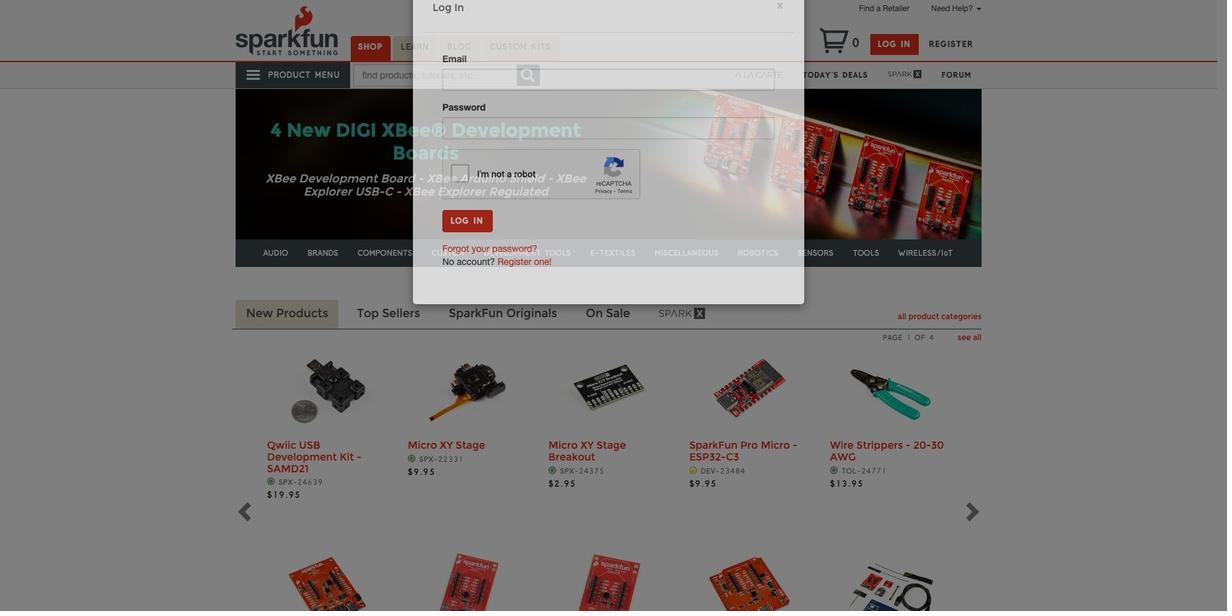 Task type: locate. For each thing, give the bounding box(es) containing it.
in stock image for micro xy stage breakout image
[[549, 466, 557, 474]]

0 vertical spatial in stock image
[[408, 455, 416, 463]]

1 vertical spatial in stock image
[[549, 466, 557, 474]]

0 vertical spatial in stock image
[[830, 466, 839, 474]]

sparkfun digi xbee® explorer regulated image
[[563, 547, 654, 611]]

None submit
[[442, 227, 493, 249]]

1 horizontal spatial in stock image
[[830, 466, 839, 474]]

form
[[442, 69, 775, 249]]

micro xy stage image
[[422, 344, 514, 435]]

None password field
[[442, 134, 775, 156]]

in stock image for wire strippers - 20-30 awg image
[[830, 466, 839, 474]]

1 vertical spatial in stock image
[[267, 478, 276, 486]]

None email field
[[442, 85, 775, 107]]

sparkfun digi xbee® development board image
[[281, 547, 373, 611]]

0 horizontal spatial in stock image
[[267, 478, 276, 486]]

in stock image
[[408, 455, 416, 463], [549, 466, 557, 474]]

1 horizontal spatial in stock image
[[549, 466, 557, 474]]

sparkfun pro micro - esp32-c3 image
[[704, 344, 795, 435]]

0 horizontal spatial in stock image
[[408, 455, 416, 463]]

only 4 left! image
[[689, 466, 698, 474]]

list box
[[267, 333, 950, 611]]

in stock image
[[830, 466, 839, 474], [267, 478, 276, 486]]



Task type: vqa. For each thing, say whether or not it's contained in the screenshot.
'jane.doe@example.com' email field on the top left
no



Task type: describe. For each thing, give the bounding box(es) containing it.
wire strippers - 20-30 awg image
[[844, 344, 936, 435]]

find products, tutorials, etc... text field
[[354, 64, 517, 86]]

sparkfun digi xbee® explorer usb-c image
[[422, 547, 514, 611]]

sparkfun digi xbee® arduino shield - usb-c (qwiic) image
[[704, 547, 795, 611]]

qwiic usb development kit - samd21 image
[[281, 344, 373, 435]]

sparkfun digi xbee® kit image
[[844, 547, 936, 611]]

micro xy stage breakout image
[[563, 344, 654, 435]]

in stock image for micro xy stage 'image'
[[408, 455, 416, 463]]

in stock image for qwiic usb development kit - samd21 'image'
[[267, 478, 276, 486]]



